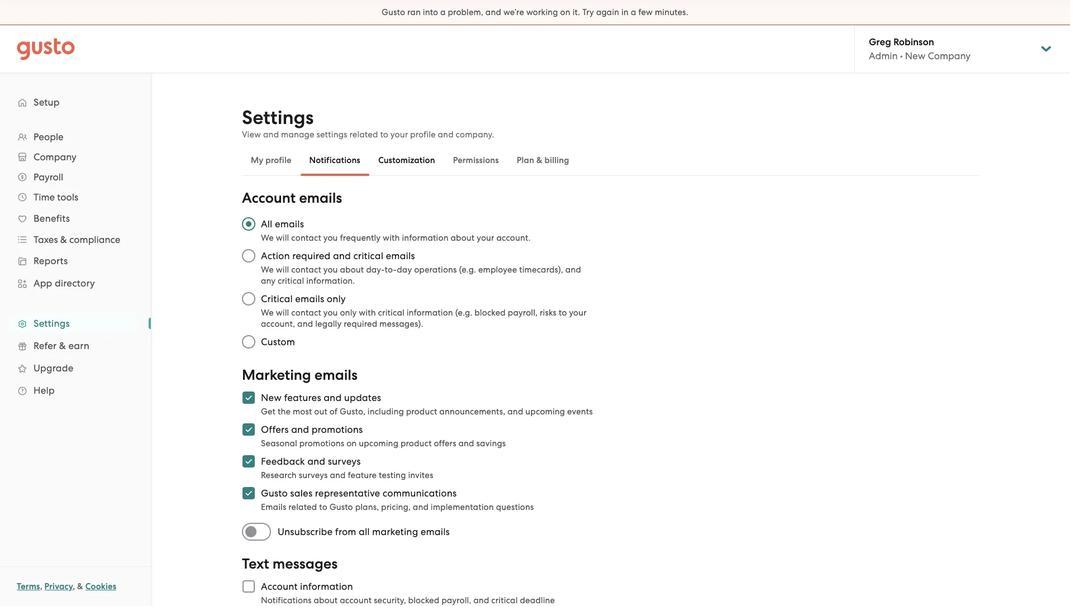Task type: locate. For each thing, give the bounding box(es) containing it.
will down action
[[276, 265, 289, 275]]

required up information.
[[292, 250, 331, 262]]

my profile button
[[242, 147, 300, 174]]

all
[[261, 218, 272, 230]]

ran
[[407, 7, 421, 17]]

notifications
[[309, 155, 360, 165], [261, 596, 312, 606]]

1 vertical spatial required
[[344, 319, 377, 329]]

will for action
[[276, 265, 289, 275]]

we're
[[503, 7, 524, 17]]

settings link
[[11, 313, 140, 334]]

& right plan
[[536, 155, 542, 165]]

0 vertical spatial blocked
[[475, 308, 506, 318]]

1 vertical spatial we
[[261, 265, 274, 275]]

notifications for notifications about account security, blocked payroll, and critical deadline
[[261, 596, 312, 606]]

notifications inside notifications about account security, blocked payroll, and critical deadline
[[261, 596, 312, 606]]

privacy
[[44, 582, 73, 592]]

Critical emails only radio
[[236, 287, 261, 311]]

Offers and promotions checkbox
[[236, 417, 261, 442]]

2 horizontal spatial your
[[569, 308, 587, 318]]

1 vertical spatial promotions
[[299, 439, 344, 449]]

1 vertical spatial about
[[340, 265, 364, 275]]

1 horizontal spatial company
[[928, 50, 971, 61]]

contact for critical
[[291, 308, 321, 318]]

will
[[276, 233, 289, 243], [276, 265, 289, 275], [276, 308, 289, 318]]

plan & billing button
[[508, 147, 578, 174]]

gusto left ran
[[382, 7, 405, 17]]

information inside the we will contact you only with critical information (e.g. blocked payroll, risks to your account, and legally required messages).
[[407, 308, 453, 318]]

gusto for gusto ran into a problem, and we're working on it. try again in a few minutes.
[[382, 7, 405, 17]]

2 vertical spatial we
[[261, 308, 274, 318]]

required right legally
[[344, 319, 377, 329]]

1 vertical spatial account
[[261, 581, 298, 592]]

& for billing
[[536, 155, 542, 165]]

to up customization
[[380, 130, 388, 140]]

1 horizontal spatial upcoming
[[525, 407, 565, 417]]

2 vertical spatial your
[[569, 308, 587, 318]]

company
[[928, 50, 971, 61], [34, 151, 76, 163]]

profile up customization button
[[410, 130, 436, 140]]

critical inside notifications about account security, blocked payroll, and critical deadline
[[491, 596, 518, 606]]

blocked down the employee on the top left of the page
[[475, 308, 506, 318]]

0 vertical spatial notifications
[[309, 155, 360, 165]]

new features and updates
[[261, 392, 381, 403]]

contact down critical emails only
[[291, 308, 321, 318]]

notifications down account information
[[261, 596, 312, 606]]

profile
[[410, 130, 436, 140], [266, 155, 291, 165]]

0 horizontal spatial your
[[391, 130, 408, 140]]

(e.g. down operations
[[455, 308, 472, 318]]

critical inside we will contact you about day-to-day operations (e.g. employee timecards), and any critical information.
[[278, 276, 304, 286]]

critical up critical emails only
[[278, 276, 304, 286]]

your up customization
[[391, 130, 408, 140]]

0 vertical spatial with
[[383, 233, 400, 243]]

0 vertical spatial will
[[276, 233, 289, 243]]

will for all
[[276, 233, 289, 243]]

plans,
[[355, 502, 379, 512]]

1 horizontal spatial new
[[905, 50, 925, 61]]

1 vertical spatial only
[[340, 308, 357, 318]]

robinson
[[893, 36, 934, 48]]

on down gusto,
[[347, 439, 357, 449]]

1 vertical spatial new
[[261, 392, 282, 403]]

2 , from the left
[[73, 582, 75, 592]]

blocked inside notifications about account security, blocked payroll, and critical deadline
[[408, 596, 439, 606]]

you inside we will contact you about day-to-day operations (e.g. employee timecards), and any critical information.
[[323, 265, 338, 275]]

information up the messages). on the left
[[407, 308, 453, 318]]

1 vertical spatial on
[[347, 439, 357, 449]]

, left "privacy"
[[40, 582, 42, 592]]

account
[[242, 189, 296, 207], [261, 581, 298, 592]]

1 horizontal spatial ,
[[73, 582, 75, 592]]

2 horizontal spatial gusto
[[382, 7, 405, 17]]

& for earn
[[59, 340, 66, 351]]

you
[[323, 233, 338, 243], [323, 265, 338, 275], [323, 308, 338, 318]]

0 horizontal spatial about
[[314, 596, 338, 606]]

only down information.
[[327, 293, 346, 305]]

information up operations
[[402, 233, 449, 243]]

0 vertical spatial we
[[261, 233, 274, 243]]

your left account.
[[477, 233, 494, 243]]

0 horizontal spatial profile
[[266, 155, 291, 165]]

about down account information
[[314, 596, 338, 606]]

&
[[536, 155, 542, 165], [60, 234, 67, 245], [59, 340, 66, 351], [77, 582, 83, 592]]

0 vertical spatial new
[[905, 50, 925, 61]]

0 vertical spatial company
[[928, 50, 971, 61]]

surveys down the feedback and surveys
[[299, 470, 328, 481]]

company inside greg robinson admin • new company
[[928, 50, 971, 61]]

earn
[[68, 340, 89, 351]]

risks
[[540, 308, 557, 318]]

product left 'offers'
[[401, 439, 432, 449]]

settings
[[242, 106, 314, 129], [34, 318, 70, 329]]

timecards),
[[519, 265, 563, 275]]

0 vertical spatial gusto
[[382, 7, 405, 17]]

0 vertical spatial only
[[327, 293, 346, 305]]

2 vertical spatial contact
[[291, 308, 321, 318]]

account down text messages
[[261, 581, 298, 592]]

& right taxes
[[60, 234, 67, 245]]

2 vertical spatial about
[[314, 596, 338, 606]]

with right frequently
[[383, 233, 400, 243]]

1 vertical spatial gusto
[[261, 488, 288, 499]]

deadline
[[520, 596, 555, 606]]

promotions down of at the bottom left of the page
[[312, 424, 363, 435]]

you up the action required and critical emails
[[323, 233, 338, 243]]

0 horizontal spatial gusto
[[261, 488, 288, 499]]

customization
[[378, 155, 435, 165]]

1 vertical spatial company
[[34, 151, 76, 163]]

0 horizontal spatial ,
[[40, 582, 42, 592]]

will up 'account,'
[[276, 308, 289, 318]]

(e.g. left the employee on the top left of the page
[[459, 265, 476, 275]]

contact inside the we will contact you only with critical information (e.g. blocked payroll, risks to your account, and legally required messages).
[[291, 308, 321, 318]]

we will contact you frequently with information about your account.
[[261, 233, 531, 243]]

emails right "all"
[[275, 218, 304, 230]]

1 vertical spatial (e.g.
[[455, 308, 472, 318]]

about down the action required and critical emails
[[340, 265, 364, 275]]

blocked
[[475, 308, 506, 318], [408, 596, 439, 606]]

and inside the we will contact you only with critical information (e.g. blocked payroll, risks to your account, and legally required messages).
[[297, 319, 313, 329]]

privacy link
[[44, 582, 73, 592]]

you for only
[[323, 308, 338, 318]]

blocked inside the we will contact you only with critical information (e.g. blocked payroll, risks to your account, and legally required messages).
[[475, 308, 506, 318]]

gusto for gusto sales representative communications
[[261, 488, 288, 499]]

security,
[[374, 596, 406, 606]]

& left cookies button
[[77, 582, 83, 592]]

we
[[261, 233, 274, 243], [261, 265, 274, 275], [261, 308, 274, 318]]

0 horizontal spatial company
[[34, 151, 76, 163]]

1 horizontal spatial blocked
[[475, 308, 506, 318]]

1 vertical spatial payroll,
[[442, 596, 471, 606]]

1 horizontal spatial profile
[[410, 130, 436, 140]]

product right including
[[406, 407, 437, 417]]

refer & earn link
[[11, 336, 140, 356]]

0 horizontal spatial blocked
[[408, 596, 439, 606]]

account up "all"
[[242, 189, 296, 207]]

contact up information.
[[291, 265, 321, 275]]

surveys up "research surveys and feature testing invites"
[[328, 456, 361, 467]]

company down robinson
[[928, 50, 971, 61]]

0 vertical spatial payroll,
[[508, 308, 538, 318]]

with down day-
[[359, 308, 376, 318]]

will inside we will contact you about day-to-day operations (e.g. employee timecards), and any critical information.
[[276, 265, 289, 275]]

& for compliance
[[60, 234, 67, 245]]

with inside the we will contact you only with critical information (e.g. blocked payroll, risks to your account, and legally required messages).
[[359, 308, 376, 318]]

2 will from the top
[[276, 265, 289, 275]]

upcoming
[[525, 407, 565, 417], [359, 439, 398, 449]]

to right risks
[[559, 308, 567, 318]]

greg
[[869, 36, 891, 48]]

1 vertical spatial related
[[288, 502, 317, 512]]

payroll button
[[11, 167, 140, 187]]

notifications for notifications
[[309, 155, 360, 165]]

your inside settings view and manage settings related to your profile and company.
[[391, 130, 408, 140]]

new
[[905, 50, 925, 61], [261, 392, 282, 403]]

profile right my in the top left of the page
[[266, 155, 291, 165]]

minutes.
[[655, 7, 688, 17]]

critical left the deadline
[[491, 596, 518, 606]]

notifications inside button
[[309, 155, 360, 165]]

payroll,
[[508, 308, 538, 318], [442, 596, 471, 606]]

2 vertical spatial gusto
[[329, 502, 353, 512]]

(e.g.
[[459, 265, 476, 275], [455, 308, 472, 318]]

a right into
[[440, 7, 446, 17]]

we will contact you about day-to-day operations (e.g. employee timecards), and any critical information.
[[261, 265, 581, 286]]

Gusto sales representative communications checkbox
[[236, 481, 261, 506]]

tools
[[57, 192, 78, 203]]

blocked right security,
[[408, 596, 439, 606]]

to
[[380, 130, 388, 140], [559, 308, 567, 318], [319, 502, 327, 512]]

& left the 'earn'
[[59, 340, 66, 351]]

1 contact from the top
[[291, 233, 321, 243]]

2 contact from the top
[[291, 265, 321, 275]]

out
[[314, 407, 327, 417]]

gusto navigation element
[[0, 73, 151, 420]]

we up 'account,'
[[261, 308, 274, 318]]

2 a from the left
[[631, 7, 636, 17]]

you inside the we will contact you only with critical information (e.g. blocked payroll, risks to your account, and legally required messages).
[[323, 308, 338, 318]]

0 horizontal spatial to
[[319, 502, 327, 512]]

new up the get
[[261, 392, 282, 403]]

related right settings
[[349, 130, 378, 140]]

0 horizontal spatial with
[[359, 308, 376, 318]]

1 vertical spatial profile
[[266, 155, 291, 165]]

payroll
[[34, 172, 63, 183]]

0 horizontal spatial settings
[[34, 318, 70, 329]]

critical emails only
[[261, 293, 346, 305]]

account information
[[261, 581, 353, 592]]

0 vertical spatial you
[[323, 233, 338, 243]]

1 vertical spatial to
[[559, 308, 567, 318]]

1 vertical spatial settings
[[34, 318, 70, 329]]

app directory link
[[11, 273, 140, 293]]

to-
[[385, 265, 397, 275]]

setup
[[34, 97, 60, 108]]

1 horizontal spatial your
[[477, 233, 494, 243]]

including
[[368, 407, 404, 417]]

related
[[349, 130, 378, 140], [288, 502, 317, 512]]

new down robinson
[[905, 50, 925, 61]]

, left cookies button
[[73, 582, 75, 592]]

0 vertical spatial about
[[451, 233, 475, 243]]

we will contact you only with critical information (e.g. blocked payroll, risks to your account, and legally required messages).
[[261, 308, 587, 329]]

1 horizontal spatial to
[[380, 130, 388, 140]]

with
[[383, 233, 400, 243], [359, 308, 376, 318]]

company down people
[[34, 151, 76, 163]]

you up legally
[[323, 308, 338, 318]]

about inside notifications about account security, blocked payroll, and critical deadline
[[314, 596, 338, 606]]

implementation
[[431, 502, 494, 512]]

settings up refer
[[34, 318, 70, 329]]

we down "all"
[[261, 233, 274, 243]]

help
[[34, 385, 55, 396]]

3 you from the top
[[323, 308, 338, 318]]

0 vertical spatial settings
[[242, 106, 314, 129]]

gusto up emails
[[261, 488, 288, 499]]

0 vertical spatial your
[[391, 130, 408, 140]]

3 we from the top
[[261, 308, 274, 318]]

operations
[[414, 265, 457, 275]]

1 horizontal spatial related
[[349, 130, 378, 140]]

a right in
[[631, 7, 636, 17]]

your right risks
[[569, 308, 587, 318]]

1 vertical spatial will
[[276, 265, 289, 275]]

on left it.
[[560, 7, 570, 17]]

1 horizontal spatial a
[[631, 7, 636, 17]]

Action required and critical emails radio
[[236, 244, 261, 268]]

2 horizontal spatial to
[[559, 308, 567, 318]]

contact for all
[[291, 233, 321, 243]]

notifications down settings
[[309, 155, 360, 165]]

and inside notifications about account security, blocked payroll, and critical deadline
[[473, 596, 489, 606]]

0 vertical spatial profile
[[410, 130, 436, 140]]

directory
[[55, 278, 95, 289]]

1 will from the top
[[276, 233, 289, 243]]

of
[[330, 407, 338, 417]]

2 vertical spatial information
[[300, 581, 353, 592]]

contact down all emails
[[291, 233, 321, 243]]

representative
[[315, 488, 380, 499]]

gusto down representative
[[329, 502, 353, 512]]

3 contact from the top
[[291, 308, 321, 318]]

account,
[[261, 319, 295, 329]]

custom
[[261, 336, 295, 348]]

and inside we will contact you about day-to-day operations (e.g. employee timecards), and any critical information.
[[565, 265, 581, 275]]

action
[[261, 250, 290, 262]]

1 vertical spatial blocked
[[408, 596, 439, 606]]

2 vertical spatial you
[[323, 308, 338, 318]]

1 horizontal spatial with
[[383, 233, 400, 243]]

frequently
[[340, 233, 381, 243]]

critical up the messages). on the left
[[378, 308, 404, 318]]

0 horizontal spatial on
[[347, 439, 357, 449]]

you up information.
[[323, 265, 338, 275]]

information down messages
[[300, 581, 353, 592]]

1 horizontal spatial required
[[344, 319, 377, 329]]

only inside the we will contact you only with critical information (e.g. blocked payroll, risks to your account, and legally required messages).
[[340, 308, 357, 318]]

emails up new features and updates
[[314, 367, 358, 384]]

1 vertical spatial you
[[323, 265, 338, 275]]

Custom radio
[[236, 330, 261, 354]]

upcoming down including
[[359, 439, 398, 449]]

1 horizontal spatial settings
[[242, 106, 314, 129]]

profile inside button
[[266, 155, 291, 165]]

2 vertical spatial to
[[319, 502, 327, 512]]

communications
[[383, 488, 457, 499]]

critical
[[353, 250, 383, 262], [278, 276, 304, 286], [378, 308, 404, 318], [491, 596, 518, 606]]

New features and updates checkbox
[[236, 386, 261, 410]]

2 vertical spatial will
[[276, 308, 289, 318]]

emails down the notifications button
[[299, 189, 342, 207]]

1 vertical spatial product
[[401, 439, 432, 449]]

1 horizontal spatial payroll,
[[508, 308, 538, 318]]

about up operations
[[451, 233, 475, 243]]

we up any
[[261, 265, 274, 275]]

(e.g. inside we will contact you about day-to-day operations (e.g. employee timecards), and any critical information.
[[459, 265, 476, 275]]

0 horizontal spatial upcoming
[[359, 439, 398, 449]]

0 vertical spatial contact
[[291, 233, 321, 243]]

we for action
[[261, 265, 274, 275]]

settings inside gusto navigation element
[[34, 318, 70, 329]]

list
[[0, 127, 151, 402]]

emails
[[261, 502, 286, 512]]

1 vertical spatial with
[[359, 308, 376, 318]]

we inside the we will contact you only with critical information (e.g. blocked payroll, risks to your account, and legally required messages).
[[261, 308, 274, 318]]

will inside the we will contact you only with critical information (e.g. blocked payroll, risks to your account, and legally required messages).
[[276, 308, 289, 318]]

upcoming left the events
[[525, 407, 565, 417]]

promotions down offers and promotions
[[299, 439, 344, 449]]

0 vertical spatial (e.g.
[[459, 265, 476, 275]]

on
[[560, 7, 570, 17], [347, 439, 357, 449]]

& inside "link"
[[59, 340, 66, 351]]

payroll, inside notifications about account security, blocked payroll, and critical deadline
[[442, 596, 471, 606]]

0 vertical spatial account
[[242, 189, 296, 207]]

1 vertical spatial contact
[[291, 265, 321, 275]]

2 horizontal spatial about
[[451, 233, 475, 243]]

related down sales
[[288, 502, 317, 512]]

(e.g. inside the we will contact you only with critical information (e.g. blocked payroll, risks to your account, and legally required messages).
[[455, 308, 472, 318]]

0 horizontal spatial a
[[440, 7, 446, 17]]

2 you from the top
[[323, 265, 338, 275]]

2 we from the top
[[261, 265, 274, 275]]

with for critical emails only
[[359, 308, 376, 318]]

& inside button
[[536, 155, 542, 165]]

gusto,
[[340, 407, 365, 417]]

emails for all emails
[[275, 218, 304, 230]]

account.
[[496, 233, 531, 243]]

we for critical
[[261, 308, 274, 318]]

will down all emails
[[276, 233, 289, 243]]

0 vertical spatial required
[[292, 250, 331, 262]]

emails down information.
[[295, 293, 324, 305]]

1 vertical spatial notifications
[[261, 596, 312, 606]]

marketing
[[372, 526, 418, 538]]

1 we from the top
[[261, 233, 274, 243]]

0 vertical spatial related
[[349, 130, 378, 140]]

we inside we will contact you about day-to-day operations (e.g. employee timecards), and any critical information.
[[261, 265, 274, 275]]

only up legally
[[340, 308, 357, 318]]

1 horizontal spatial about
[[340, 265, 364, 275]]

offers
[[434, 439, 456, 449]]

company button
[[11, 147, 140, 167]]

1 vertical spatial information
[[407, 308, 453, 318]]

upgrade link
[[11, 358, 140, 378]]

gusto
[[382, 7, 405, 17], [261, 488, 288, 499], [329, 502, 353, 512]]

settings up manage
[[242, 106, 314, 129]]

3 will from the top
[[276, 308, 289, 318]]

settings inside settings view and manage settings related to your profile and company.
[[242, 106, 314, 129]]

1 vertical spatial your
[[477, 233, 494, 243]]

contact inside we will contact you about day-to-day operations (e.g. employee timecards), and any critical information.
[[291, 265, 321, 275]]

account
[[340, 596, 372, 606]]

0 vertical spatial upcoming
[[525, 407, 565, 417]]

required inside the we will contact you only with critical information (e.g. blocked payroll, risks to your account, and legally required messages).
[[344, 319, 377, 329]]

0 horizontal spatial payroll,
[[442, 596, 471, 606]]

settings
[[317, 130, 347, 140]]

time
[[34, 192, 55, 203]]

to down representative
[[319, 502, 327, 512]]

feedback
[[261, 456, 305, 467]]

reports link
[[11, 251, 140, 271]]

& inside dropdown button
[[60, 234, 67, 245]]

0 vertical spatial to
[[380, 130, 388, 140]]



Task type: describe. For each thing, give the bounding box(es) containing it.
admin
[[869, 50, 898, 61]]

emails related to gusto plans, pricing, and implementation questions
[[261, 502, 534, 512]]

Feedback and surveys checkbox
[[236, 449, 261, 474]]

1 horizontal spatial gusto
[[329, 502, 353, 512]]

setup link
[[11, 92, 140, 112]]

0 horizontal spatial related
[[288, 502, 317, 512]]

benefits link
[[11, 208, 140, 229]]

my profile
[[251, 155, 291, 165]]

get the most out of gusto, including product announcements, and upcoming events
[[261, 407, 593, 417]]

we for all
[[261, 233, 274, 243]]

notifications button
[[300, 147, 369, 174]]

billing
[[545, 155, 569, 165]]

settings tabs tab list
[[242, 145, 980, 176]]

company.
[[456, 130, 494, 140]]

Account information checkbox
[[236, 574, 261, 599]]

marketing emails
[[242, 367, 358, 384]]

terms link
[[17, 582, 40, 592]]

information.
[[306, 276, 355, 286]]

taxes & compliance
[[34, 234, 120, 245]]

critical
[[261, 293, 293, 305]]

critical inside the we will contact you only with critical information (e.g. blocked payroll, risks to your account, and legally required messages).
[[378, 308, 404, 318]]

events
[[567, 407, 593, 417]]

to inside settings view and manage settings related to your profile and company.
[[380, 130, 388, 140]]

all emails
[[261, 218, 304, 230]]

emails for account emails
[[299, 189, 342, 207]]

messages
[[273, 555, 338, 573]]

home image
[[17, 38, 75, 60]]

payroll, inside the we will contact you only with critical information (e.g. blocked payroll, risks to your account, and legally required messages).
[[508, 308, 538, 318]]

my
[[251, 155, 263, 165]]

feedback and surveys
[[261, 456, 361, 467]]

to inside the we will contact you only with critical information (e.g. blocked payroll, risks to your account, and legally required messages).
[[559, 308, 567, 318]]

refer & earn
[[34, 340, 89, 351]]

cookies
[[85, 582, 116, 592]]

contact for action
[[291, 265, 321, 275]]

text messages
[[242, 555, 338, 573]]

1 a from the left
[[440, 7, 446, 17]]

gusto sales representative communications
[[261, 488, 457, 499]]

manage
[[281, 130, 314, 140]]

invites
[[408, 470, 433, 481]]

related inside settings view and manage settings related to your profile and company.
[[349, 130, 378, 140]]

about inside we will contact you about day-to-day operations (e.g. employee timecards), and any critical information.
[[340, 265, 364, 275]]

settings for settings
[[34, 318, 70, 329]]

offers
[[261, 424, 289, 435]]

upgrade
[[34, 363, 73, 374]]

people button
[[11, 127, 140, 147]]

announcements,
[[439, 407, 505, 417]]

working
[[526, 7, 558, 17]]

emails for critical emails only
[[295, 293, 324, 305]]

1 vertical spatial upcoming
[[359, 439, 398, 449]]

into
[[423, 7, 438, 17]]

1 you from the top
[[323, 233, 338, 243]]

taxes
[[34, 234, 58, 245]]

company inside dropdown button
[[34, 151, 76, 163]]

updates
[[344, 392, 381, 403]]

people
[[34, 131, 64, 142]]

with for all emails
[[383, 233, 400, 243]]

0 vertical spatial information
[[402, 233, 449, 243]]

pricing,
[[381, 502, 411, 512]]

0 vertical spatial on
[[560, 7, 570, 17]]

refer
[[34, 340, 57, 351]]

sales
[[290, 488, 313, 499]]

gusto ran into a problem, and we're working on it. try again in a few minutes.
[[382, 7, 688, 17]]

text
[[242, 555, 269, 573]]

settings view and manage settings related to your profile and company.
[[242, 106, 494, 140]]

0 vertical spatial surveys
[[328, 456, 361, 467]]

plan & billing
[[517, 155, 569, 165]]

permissions button
[[444, 147, 508, 174]]

any
[[261, 276, 276, 286]]

settings for settings view and manage settings related to your profile and company.
[[242, 106, 314, 129]]

research
[[261, 470, 297, 481]]

in
[[621, 7, 629, 17]]

view
[[242, 130, 261, 140]]

customization button
[[369, 147, 444, 174]]

research surveys and feature testing invites
[[261, 470, 433, 481]]

Unsubscribe from all marketing emails checkbox
[[242, 520, 278, 544]]

your inside the we will contact you only with critical information (e.g. blocked payroll, risks to your account, and legally required messages).
[[569, 308, 587, 318]]

get
[[261, 407, 276, 417]]

notifications about account security, blocked payroll, and critical deadline
[[261, 596, 555, 606]]

0 vertical spatial promotions
[[312, 424, 363, 435]]

account for account emails
[[242, 189, 296, 207]]

1 vertical spatial surveys
[[299, 470, 328, 481]]

day-
[[366, 265, 385, 275]]

app
[[34, 278, 52, 289]]

seasonal promotions on upcoming product offers and savings
[[261, 439, 506, 449]]

0 horizontal spatial new
[[261, 392, 282, 403]]

marketing
[[242, 367, 311, 384]]

try
[[582, 7, 594, 17]]

you for and
[[323, 265, 338, 275]]

terms , privacy , & cookies
[[17, 582, 116, 592]]

taxes & compliance button
[[11, 230, 140, 250]]

new inside greg robinson admin • new company
[[905, 50, 925, 61]]

the
[[278, 407, 291, 417]]

legally
[[315, 319, 342, 329]]

benefits
[[34, 213, 70, 224]]

0 vertical spatial product
[[406, 407, 437, 417]]

cookies button
[[85, 580, 116, 593]]

few
[[638, 7, 653, 17]]

again
[[596, 7, 619, 17]]

greg robinson admin • new company
[[869, 36, 971, 61]]

emails for marketing emails
[[314, 367, 358, 384]]

will for critical
[[276, 308, 289, 318]]

problem,
[[448, 7, 483, 17]]

emails down implementation
[[421, 526, 450, 538]]

1 , from the left
[[40, 582, 42, 592]]

emails up day
[[386, 250, 415, 262]]

profile inside settings view and manage settings related to your profile and company.
[[410, 130, 436, 140]]

•
[[900, 50, 903, 61]]

help link
[[11, 381, 140, 401]]

employee
[[478, 265, 517, 275]]

critical up day-
[[353, 250, 383, 262]]

account for account information
[[261, 581, 298, 592]]

reports
[[34, 255, 68, 267]]

it.
[[573, 7, 580, 17]]

all
[[359, 526, 370, 538]]

time tools
[[34, 192, 78, 203]]

offers and promotions
[[261, 424, 363, 435]]

0 horizontal spatial required
[[292, 250, 331, 262]]

All emails radio
[[236, 212, 261, 236]]

list containing people
[[0, 127, 151, 402]]

unsubscribe from all marketing emails
[[278, 526, 450, 538]]

compliance
[[69, 234, 120, 245]]

questions
[[496, 502, 534, 512]]



Task type: vqa. For each thing, say whether or not it's contained in the screenshot.
with for All emails
yes



